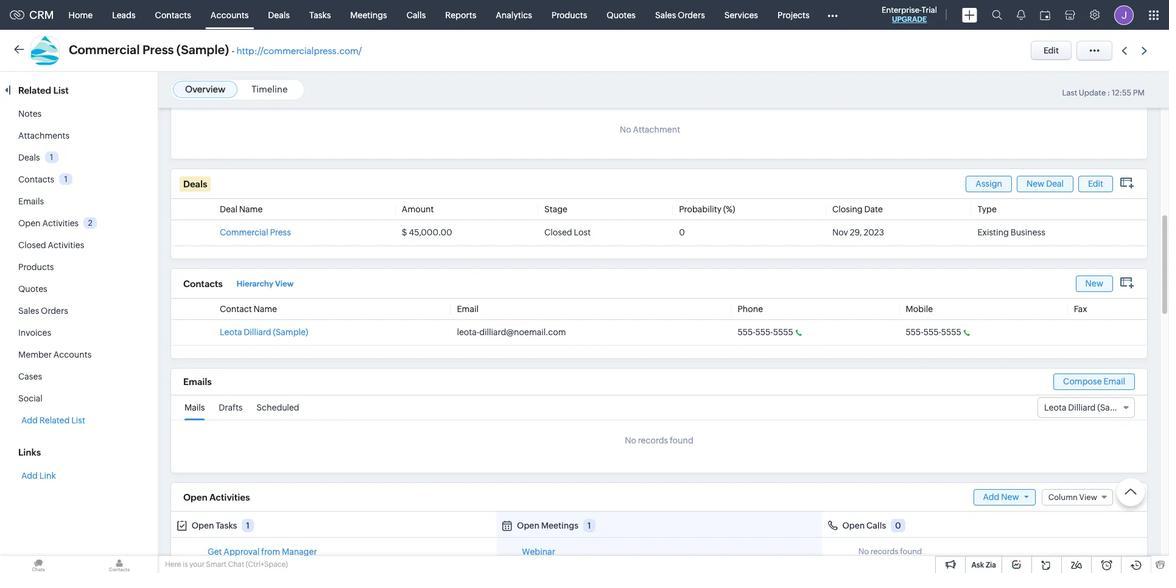 Task type: locate. For each thing, give the bounding box(es) containing it.
1 horizontal spatial leota dilliard (sample)
[[1044, 403, 1133, 413]]

profile element
[[1107, 0, 1141, 30]]

date
[[864, 205, 883, 214]]

0 horizontal spatial closed
[[18, 241, 46, 250]]

deals link up http://commercialpress.com/
[[258, 0, 300, 30]]

update
[[1079, 88, 1106, 97]]

orders left services link
[[678, 10, 705, 20]]

http://commercialpress.com/ link
[[237, 46, 362, 56]]

products link right analytics
[[542, 0, 597, 30]]

1 vertical spatial closed
[[18, 241, 46, 250]]

45,000.00
[[409, 228, 452, 238]]

(sample) down contact name
[[273, 328, 308, 337]]

contacts right leads link
[[155, 10, 191, 20]]

activities for open activities link
[[42, 219, 79, 228]]

1 vertical spatial quotes
[[18, 284, 47, 294]]

probability (%)
[[679, 205, 735, 214]]

dilliard inside 'field'
[[1068, 403, 1096, 413]]

open activities
[[18, 219, 79, 228], [183, 492, 250, 503]]

1 horizontal spatial edit
[[1088, 179, 1103, 188]]

1 vertical spatial open activities
[[183, 492, 250, 503]]

activities up closed activities
[[42, 219, 79, 228]]

0 horizontal spatial products
[[18, 262, 54, 272]]

activities up open tasks
[[209, 492, 250, 503]]

add link
[[21, 471, 56, 481]]

email
[[457, 304, 479, 314], [1104, 377, 1125, 387]]

2 vertical spatial deals
[[183, 179, 207, 189]]

attachments link
[[18, 131, 70, 141]]

1 horizontal spatial list
[[71, 416, 85, 426]]

open activities up open tasks
[[183, 492, 250, 503]]

your
[[189, 561, 205, 569]]

1 vertical spatial view
[[1079, 493, 1097, 502]]

1 555- from the left
[[738, 328, 755, 337]]

name for deals
[[239, 205, 263, 214]]

press for commercial press
[[270, 228, 291, 238]]

edit
[[1044, 46, 1059, 55], [1088, 179, 1103, 188]]

1 vertical spatial found
[[900, 547, 922, 557]]

1 vertical spatial dilliard
[[1068, 403, 1096, 413]]

accounts right member
[[53, 350, 92, 360]]

products link
[[542, 0, 597, 30], [18, 262, 54, 272]]

closed activities
[[18, 241, 84, 250]]

0 vertical spatial leota dilliard (sample)
[[220, 328, 308, 337]]

closed
[[544, 228, 572, 238], [18, 241, 46, 250]]

deals
[[268, 10, 290, 20], [18, 153, 40, 163], [183, 179, 207, 189]]

products right analytics link
[[552, 10, 587, 20]]

1 vertical spatial related
[[39, 416, 70, 426]]

upgrade
[[892, 15, 927, 24]]

1 horizontal spatial leota
[[1044, 403, 1067, 413]]

555-555-5555 down "mobile" "link" in the bottom of the page
[[906, 328, 962, 337]]

drafts
[[219, 403, 243, 413]]

leota-dilliard@noemail.com
[[457, 328, 566, 337]]

1 vertical spatial deal
[[220, 205, 237, 214]]

0 horizontal spatial 0
[[679, 228, 685, 238]]

new for new deal
[[1027, 179, 1045, 188]]

1 horizontal spatial orders
[[678, 10, 705, 20]]

Leota Dilliard (Sample) field
[[1038, 398, 1135, 418]]

4 555- from the left
[[924, 328, 941, 337]]

contacts up emails link
[[18, 175, 54, 185]]

1 vertical spatial (sample)
[[273, 328, 308, 337]]

0 horizontal spatial tasks
[[216, 521, 237, 531]]

1 horizontal spatial new
[[1027, 179, 1045, 188]]

edit right new deal
[[1088, 179, 1103, 188]]

3 555- from the left
[[906, 328, 924, 337]]

$
[[402, 228, 407, 238]]

activities down open activities link
[[48, 241, 84, 250]]

tasks up http://commercialpress.com/ link
[[309, 10, 331, 20]]

open activities up closed activities
[[18, 219, 79, 228]]

name for contacts
[[254, 304, 277, 314]]

chats image
[[0, 557, 77, 574]]

add for add link
[[21, 471, 38, 481]]

0 horizontal spatial contacts link
[[18, 175, 54, 185]]

projects link
[[768, 0, 819, 30]]

press down leads link
[[142, 43, 174, 57]]

0 vertical spatial edit
[[1044, 46, 1059, 55]]

contacts up contact at bottom left
[[183, 279, 223, 289]]

1 vertical spatial add
[[21, 471, 38, 481]]

add for add new
[[983, 492, 1000, 502]]

(%)
[[723, 205, 735, 214]]

0 horizontal spatial email
[[457, 304, 479, 314]]

1 horizontal spatial (sample)
[[273, 328, 308, 337]]

contacts link right leads
[[145, 0, 201, 30]]

1 vertical spatial calls
[[867, 521, 886, 531]]

new left column
[[1001, 492, 1019, 502]]

sales orders link
[[646, 0, 715, 30], [18, 306, 68, 316]]

1 vertical spatial leota dilliard (sample)
[[1044, 403, 1133, 413]]

0 vertical spatial press
[[142, 43, 174, 57]]

1 vertical spatial meetings
[[541, 521, 579, 531]]

commercial down leads link
[[69, 43, 140, 57]]

555-
[[738, 328, 755, 337], [755, 328, 773, 337], [906, 328, 924, 337], [924, 328, 941, 337]]

0 horizontal spatial view
[[275, 279, 294, 289]]

1 horizontal spatial dilliard
[[1068, 403, 1096, 413]]

0 vertical spatial deals
[[268, 10, 290, 20]]

add new
[[983, 492, 1019, 502]]

accounts
[[211, 10, 249, 20], [53, 350, 92, 360]]

0 vertical spatial email
[[457, 304, 479, 314]]

0 vertical spatial closed
[[544, 228, 572, 238]]

0 horizontal spatial 555-555-5555
[[738, 328, 793, 337]]

1 vertical spatial new
[[1086, 279, 1103, 288]]

no
[[620, 125, 631, 135], [625, 436, 636, 446], [858, 547, 869, 557]]

press up hierarchy view link on the left
[[270, 228, 291, 238]]

hierarchy view
[[237, 279, 294, 289]]

products down closed activities link on the left top of the page
[[18, 262, 54, 272]]

0 vertical spatial deals link
[[258, 0, 300, 30]]

555-555-5555
[[738, 328, 793, 337], [906, 328, 962, 337]]

1 right open meetings
[[588, 521, 591, 531]]

0 horizontal spatial open activities
[[18, 219, 79, 228]]

0 horizontal spatial edit
[[1044, 46, 1059, 55]]

last update : 12:55 pm
[[1062, 88, 1145, 97]]

commercial press (sample) - http://commercialpress.com/
[[69, 43, 362, 57]]

tasks up get
[[216, 521, 237, 531]]

phone link
[[738, 304, 763, 314]]

attachments
[[18, 131, 70, 141]]

emails up mails in the left bottom of the page
[[183, 377, 212, 388]]

related down social link at the left bottom
[[39, 416, 70, 426]]

phone
[[738, 304, 763, 314]]

1 vertical spatial products link
[[18, 262, 54, 272]]

0 horizontal spatial new
[[1001, 492, 1019, 502]]

0 down probability on the right of the page
[[679, 228, 685, 238]]

1 up approval
[[246, 521, 250, 531]]

closed lost
[[544, 228, 591, 238]]

view right column
[[1079, 493, 1097, 502]]

(sample) down compose email
[[1098, 403, 1133, 413]]

enterprise-
[[882, 5, 922, 15]]

name up 'commercial press' 'link'
[[239, 205, 263, 214]]

meetings left calls link
[[350, 10, 387, 20]]

0 vertical spatial sales orders
[[655, 10, 705, 20]]

0 horizontal spatial sales
[[18, 306, 39, 316]]

compose
[[1063, 377, 1102, 387]]

services link
[[715, 0, 768, 30]]

meetings up webinar
[[541, 521, 579, 531]]

0 vertical spatial leota
[[220, 328, 242, 337]]

chat
[[228, 561, 244, 569]]

deal up 'commercial press' 'link'
[[220, 205, 237, 214]]

(sample) inside leota dilliard (sample) 'field'
[[1098, 403, 1133, 413]]

0 vertical spatial activities
[[42, 219, 79, 228]]

closed down open activities link
[[18, 241, 46, 250]]

1 horizontal spatial 555-555-5555
[[906, 328, 962, 337]]

records
[[638, 436, 668, 446], [871, 547, 899, 557]]

new up 'fax' link
[[1086, 279, 1103, 288]]

1 vertical spatial products
[[18, 262, 54, 272]]

1 horizontal spatial view
[[1079, 493, 1097, 502]]

0 vertical spatial view
[[275, 279, 294, 289]]

emails up open activities link
[[18, 197, 44, 206]]

2 vertical spatial add
[[983, 492, 1000, 502]]

email up leota- on the left of page
[[457, 304, 479, 314]]

leota down compose
[[1044, 403, 1067, 413]]

view
[[275, 279, 294, 289], [1079, 493, 1097, 502]]

trial
[[922, 5, 937, 15]]

0 horizontal spatial calls
[[407, 10, 426, 20]]

open calls
[[842, 521, 886, 531]]

0 right open calls
[[895, 521, 901, 531]]

name up leota dilliard (sample) link
[[254, 304, 277, 314]]

1 horizontal spatial deal
[[1046, 179, 1064, 188]]

accounts link
[[201, 0, 258, 30]]

1 horizontal spatial products link
[[542, 0, 597, 30]]

deals link down the attachments
[[18, 153, 40, 163]]

1 horizontal spatial calls
[[867, 521, 886, 531]]

1 vertical spatial press
[[270, 228, 291, 238]]

calls
[[407, 10, 426, 20], [867, 521, 886, 531]]

commercial press
[[220, 228, 291, 238]]

reports link
[[436, 0, 486, 30]]

probability
[[679, 205, 722, 214]]

leota dilliard (sample) inside 'field'
[[1044, 403, 1133, 413]]

press
[[142, 43, 174, 57], [270, 228, 291, 238]]

1 horizontal spatial email
[[1104, 377, 1125, 387]]

projects
[[778, 10, 810, 20]]

leota dilliard (sample) down contact name
[[220, 328, 308, 337]]

commercial
[[69, 43, 140, 57], [220, 228, 268, 238]]

1 vertical spatial leota
[[1044, 403, 1067, 413]]

1 horizontal spatial quotes
[[607, 10, 636, 20]]

quotes link
[[597, 0, 646, 30], [18, 284, 47, 294]]

0 vertical spatial dilliard
[[244, 328, 271, 337]]

0 vertical spatial orders
[[678, 10, 705, 20]]

1 vertical spatial accounts
[[53, 350, 92, 360]]

add for add related list
[[21, 416, 38, 426]]

555-555-5555 down the phone
[[738, 328, 793, 337]]

1 up open activities link
[[64, 175, 68, 184]]

2 vertical spatial contacts
[[183, 279, 223, 289]]

1
[[50, 153, 53, 162], [64, 175, 68, 184], [246, 521, 250, 531], [588, 521, 591, 531]]

closed down the stage link
[[544, 228, 572, 238]]

related up notes
[[18, 85, 51, 96]]

accounts up the -
[[211, 10, 249, 20]]

member accounts
[[18, 350, 92, 360]]

sales orders
[[655, 10, 705, 20], [18, 306, 68, 316]]

orders
[[678, 10, 705, 20], [41, 306, 68, 316]]

0 horizontal spatial orders
[[41, 306, 68, 316]]

(sample) left the -
[[177, 43, 229, 57]]

0 vertical spatial contacts
[[155, 10, 191, 20]]

0 horizontal spatial commercial
[[69, 43, 140, 57]]

commercial down deal name
[[220, 228, 268, 238]]

1 horizontal spatial quotes link
[[597, 0, 646, 30]]

products link down closed activities link on the left top of the page
[[18, 262, 54, 272]]

0 horizontal spatial 5555
[[773, 328, 793, 337]]

social link
[[18, 394, 42, 404]]

edit link
[[1079, 176, 1113, 192]]

meetings
[[350, 10, 387, 20], [541, 521, 579, 531]]

1 vertical spatial 0
[[895, 521, 901, 531]]

leota inside 'field'
[[1044, 403, 1067, 413]]

zia
[[986, 561, 996, 570]]

0 horizontal spatial sales orders
[[18, 306, 68, 316]]

0 vertical spatial quotes link
[[597, 0, 646, 30]]

0 horizontal spatial accounts
[[53, 350, 92, 360]]

orders up invoices
[[41, 306, 68, 316]]

0 vertical spatial list
[[53, 85, 69, 96]]

view for column view
[[1079, 493, 1097, 502]]

1 555-555-5555 from the left
[[738, 328, 793, 337]]

leota down contact at bottom left
[[220, 328, 242, 337]]

contacts link
[[145, 0, 201, 30], [18, 175, 54, 185]]

1 5555 from the left
[[773, 328, 793, 337]]

approval
[[224, 547, 260, 557]]

0 horizontal spatial emails
[[18, 197, 44, 206]]

dilliard down contact name
[[244, 328, 271, 337]]

crm link
[[10, 9, 54, 21]]

view right hierarchy
[[275, 279, 294, 289]]

2 horizontal spatial new
[[1086, 279, 1103, 288]]

5555
[[773, 328, 793, 337], [941, 328, 962, 337]]

commercial for commercial press (sample) - http://commercialpress.com/
[[69, 43, 140, 57]]

0
[[679, 228, 685, 238], [895, 521, 901, 531]]

open
[[18, 219, 41, 228], [183, 492, 207, 503], [192, 521, 214, 531], [517, 521, 540, 531], [842, 521, 865, 531]]

1 horizontal spatial accounts
[[211, 10, 249, 20]]

search image
[[992, 10, 1002, 20]]

0 vertical spatial name
[[239, 205, 263, 214]]

home
[[69, 10, 93, 20]]

1 horizontal spatial sales orders
[[655, 10, 705, 20]]

leota dilliard (sample) down compose email
[[1044, 403, 1133, 413]]

0 vertical spatial new
[[1027, 179, 1045, 188]]

leads link
[[102, 0, 145, 30]]

deal left the edit link
[[1046, 179, 1064, 188]]

stage link
[[544, 205, 568, 214]]

manager
[[282, 547, 317, 557]]

get
[[208, 547, 222, 557]]

contacts link up emails link
[[18, 175, 54, 185]]

email right compose
[[1104, 377, 1125, 387]]

dilliard down compose
[[1068, 403, 1096, 413]]

lost
[[574, 228, 591, 238]]

new right the assign
[[1027, 179, 1045, 188]]

profile image
[[1114, 5, 1134, 25]]

0 horizontal spatial press
[[142, 43, 174, 57]]

open activities link
[[18, 219, 79, 228]]

edit down calendar image
[[1044, 46, 1059, 55]]

1 horizontal spatial press
[[270, 228, 291, 238]]

view inside field
[[1079, 493, 1097, 502]]

timeline
[[252, 84, 288, 94]]



Task type: vqa. For each thing, say whether or not it's contained in the screenshot.
Link on the left of the page
yes



Task type: describe. For each thing, give the bounding box(es) containing it.
open meetings
[[517, 521, 579, 531]]

hierarchy
[[237, 279, 273, 289]]

new for new
[[1086, 279, 1103, 288]]

smart
[[206, 561, 227, 569]]

emails link
[[18, 197, 44, 206]]

contact
[[220, 304, 252, 314]]

mails
[[185, 403, 205, 413]]

http://commercialpress.com/
[[237, 46, 362, 56]]

ask
[[972, 561, 984, 570]]

home link
[[59, 0, 102, 30]]

cases
[[18, 372, 42, 382]]

1 vertical spatial sales orders
[[18, 306, 68, 316]]

0 vertical spatial related
[[18, 85, 51, 96]]

1 vertical spatial email
[[1104, 377, 1125, 387]]

0 vertical spatial products
[[552, 10, 587, 20]]

invoices link
[[18, 328, 51, 338]]

probability (%) link
[[679, 205, 735, 214]]

contacts image
[[81, 557, 158, 574]]

commercial press link
[[220, 228, 291, 238]]

amount link
[[402, 205, 434, 214]]

closing date link
[[832, 205, 883, 214]]

business
[[1011, 228, 1046, 238]]

create menu element
[[955, 0, 985, 30]]

0 vertical spatial products link
[[542, 0, 597, 30]]

member
[[18, 350, 52, 360]]

1 horizontal spatial open activities
[[183, 492, 250, 503]]

crm
[[29, 9, 54, 21]]

Other Modules field
[[819, 5, 846, 25]]

signals element
[[1010, 0, 1033, 30]]

previous record image
[[1122, 47, 1127, 55]]

0 vertical spatial quotes
[[607, 10, 636, 20]]

stage
[[544, 205, 568, 214]]

mobile
[[906, 304, 933, 314]]

nov
[[832, 228, 848, 238]]

column view
[[1048, 493, 1097, 502]]

get approval from manager link
[[208, 547, 317, 557]]

0 vertical spatial no
[[620, 125, 631, 135]]

deal name
[[220, 205, 263, 214]]

fax
[[1074, 304, 1087, 314]]

activities for closed activities link on the left top of the page
[[48, 241, 84, 250]]

amount
[[402, 205, 434, 214]]

0 vertical spatial emails
[[18, 197, 44, 206]]

dilliard@noemail.com
[[479, 328, 566, 337]]

0 vertical spatial contacts link
[[145, 0, 201, 30]]

meetings link
[[341, 0, 397, 30]]

notes link
[[18, 109, 42, 119]]

0 horizontal spatial quotes link
[[18, 284, 47, 294]]

timeline link
[[252, 84, 288, 94]]

here
[[165, 561, 181, 569]]

closed for closed lost
[[544, 228, 572, 238]]

enterprise-trial upgrade
[[882, 5, 937, 24]]

column
[[1048, 493, 1078, 502]]

leota dilliard (sample) link
[[220, 328, 308, 337]]

1 horizontal spatial 0
[[895, 521, 901, 531]]

2 vertical spatial no
[[858, 547, 869, 557]]

29,
[[850, 228, 862, 238]]

(ctrl+space)
[[246, 561, 288, 569]]

invoices
[[18, 328, 51, 338]]

webinar
[[522, 547, 555, 557]]

fax link
[[1074, 304, 1087, 314]]

-
[[232, 46, 235, 56]]

0 vertical spatial deal
[[1046, 179, 1064, 188]]

pm
[[1133, 88, 1145, 97]]

1 vertical spatial contacts link
[[18, 175, 54, 185]]

0 horizontal spatial quotes
[[18, 284, 47, 294]]

1 horizontal spatial deals
[[183, 179, 207, 189]]

2 555-555-5555 from the left
[[906, 328, 962, 337]]

Column View field
[[1042, 489, 1113, 506]]

new deal link
[[1017, 176, 1074, 192]]

0 horizontal spatial deal
[[220, 205, 237, 214]]

1 vertical spatial orders
[[41, 306, 68, 316]]

view for hierarchy view
[[275, 279, 294, 289]]

0 vertical spatial 0
[[679, 228, 685, 238]]

type
[[978, 205, 997, 214]]

create menu image
[[962, 8, 977, 22]]

1 vertical spatial no records found
[[858, 547, 922, 557]]

2
[[88, 219, 92, 228]]

0 vertical spatial records
[[638, 436, 668, 446]]

0 vertical spatial calls
[[407, 10, 426, 20]]

closing date
[[832, 205, 883, 214]]

12:55
[[1112, 88, 1132, 97]]

new link
[[1076, 276, 1113, 292]]

deal name link
[[220, 205, 263, 214]]

contact name link
[[220, 304, 277, 314]]

press for commercial press (sample) - http://commercialpress.com/
[[142, 43, 174, 57]]

leota-
[[457, 328, 479, 337]]

0 horizontal spatial meetings
[[350, 10, 387, 20]]

assign link
[[966, 176, 1012, 192]]

edit inside button
[[1044, 46, 1059, 55]]

1 vertical spatial records
[[871, 547, 899, 557]]

1 down the attachments
[[50, 153, 53, 162]]

signals image
[[1017, 10, 1026, 20]]

member accounts link
[[18, 350, 92, 360]]

mobile link
[[906, 304, 933, 314]]

0 horizontal spatial leota dilliard (sample)
[[220, 328, 308, 337]]

leads
[[112, 10, 136, 20]]

0 vertical spatial found
[[670, 436, 694, 446]]

0 horizontal spatial no records found
[[625, 436, 694, 446]]

1 vertical spatial no
[[625, 436, 636, 446]]

0 vertical spatial accounts
[[211, 10, 249, 20]]

closed activities link
[[18, 241, 84, 250]]

commercial for commercial press
[[220, 228, 268, 238]]

existing business
[[978, 228, 1046, 238]]

1 vertical spatial contacts
[[18, 175, 54, 185]]

1 horizontal spatial deals link
[[258, 0, 300, 30]]

2 555- from the left
[[755, 328, 773, 337]]

social
[[18, 394, 42, 404]]

webinar link
[[522, 547, 555, 557]]

0 horizontal spatial deals link
[[18, 153, 40, 163]]

1 vertical spatial sales
[[18, 306, 39, 316]]

0 vertical spatial (sample)
[[177, 43, 229, 57]]

type link
[[978, 205, 997, 214]]

analytics link
[[486, 0, 542, 30]]

link
[[39, 471, 56, 481]]

search element
[[985, 0, 1010, 30]]

get approval from manager
[[208, 547, 317, 557]]

0 vertical spatial tasks
[[309, 10, 331, 20]]

next record image
[[1142, 47, 1150, 55]]

0 horizontal spatial leota
[[220, 328, 242, 337]]

is
[[183, 561, 188, 569]]

notes
[[18, 109, 42, 119]]

calendar image
[[1040, 10, 1051, 20]]

0 vertical spatial sales orders link
[[646, 0, 715, 30]]

scheduled
[[257, 403, 299, 413]]

closed for closed activities
[[18, 241, 46, 250]]

ask zia
[[972, 561, 996, 570]]

1 horizontal spatial emails
[[183, 377, 212, 388]]

0 horizontal spatial deals
[[18, 153, 40, 163]]

1 horizontal spatial sales
[[655, 10, 676, 20]]

0 horizontal spatial dilliard
[[244, 328, 271, 337]]

assign
[[976, 179, 1002, 188]]

1 vertical spatial sales orders link
[[18, 306, 68, 316]]

email link
[[457, 304, 479, 314]]

2 5555 from the left
[[941, 328, 962, 337]]

attachment
[[633, 125, 680, 135]]

2 horizontal spatial deals
[[268, 10, 290, 20]]

nov 29, 2023
[[832, 228, 884, 238]]

overview link
[[185, 84, 225, 94]]

0 horizontal spatial products link
[[18, 262, 54, 272]]

2 vertical spatial new
[[1001, 492, 1019, 502]]

2 vertical spatial activities
[[209, 492, 250, 503]]



